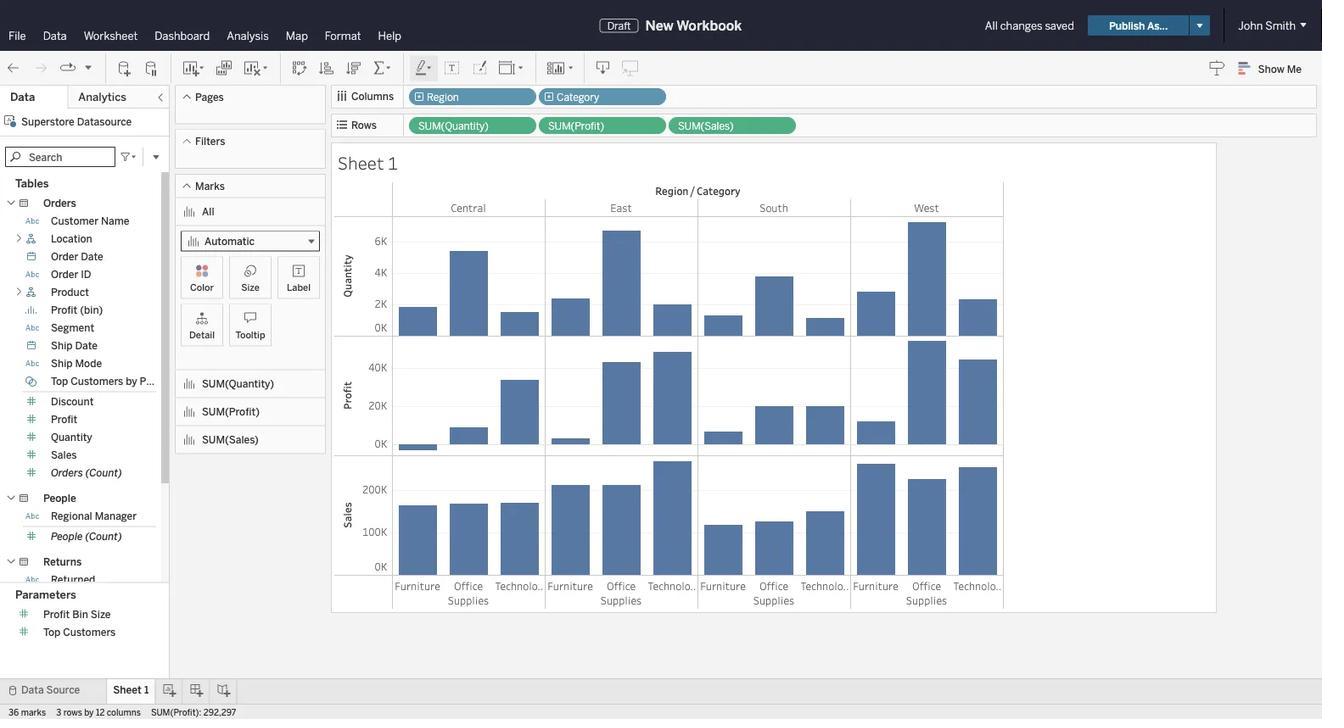 Task type: locate. For each thing, give the bounding box(es) containing it.
1 furniture, category. press space to toggle selection. press escape to go back to the left margin. use arrow keys to navigate headers text field from the left
[[392, 576, 443, 610]]

mode
[[75, 358, 102, 370]]

pause auto updates image
[[143, 60, 160, 77]]

filters
[[195, 135, 225, 148]]

2 technology, category. press space to toggle selection. press escape to go back to the left margin. use arrow keys to navigate headers text field from the left
[[647, 576, 698, 610]]

0 horizontal spatial sum(sales)
[[202, 434, 259, 446]]

clear sheet image
[[243, 60, 270, 77]]

2 order from the top
[[51, 269, 78, 281]]

1 vertical spatial region
[[655, 184, 689, 198]]

2 (count) from the top
[[85, 531, 122, 543]]

0 horizontal spatial all
[[202, 206, 214, 218]]

size up "tooltip"
[[241, 282, 260, 293]]

returned
[[51, 574, 95, 586]]

1 vertical spatial date
[[75, 340, 98, 352]]

john
[[1238, 19, 1263, 32]]

0 vertical spatial all
[[985, 19, 998, 32]]

1 horizontal spatial size
[[241, 282, 260, 293]]

36
[[8, 708, 19, 718]]

order
[[51, 251, 78, 263], [51, 269, 78, 281]]

Office Supplies, Category. Press Space to toggle selection. Press Escape to go back to the left margin. Use arrow keys to navigate headers text field
[[443, 576, 494, 610]]

0 horizontal spatial size
[[91, 609, 111, 621]]

1 ship from the top
[[51, 340, 73, 352]]

2 ship from the top
[[51, 358, 73, 370]]

size
[[241, 282, 260, 293], [91, 609, 111, 621]]

category right /
[[697, 184, 741, 198]]

category down show/hide cards image
[[557, 91, 599, 104]]

1 technology, category. press space to toggle selection. press escape to go back to the left margin. use arrow keys to navigate headers text field from the left
[[494, 576, 545, 610]]

1 vertical spatial sum(sales)
[[202, 434, 259, 446]]

0 vertical spatial order
[[51, 251, 78, 263]]

sum(quantity) down "tooltip"
[[202, 378, 274, 390]]

sum(profit) down "tooltip"
[[202, 406, 260, 418]]

show me
[[1258, 63, 1302, 75]]

totals image
[[373, 60, 393, 77]]

0 horizontal spatial by
[[84, 708, 94, 718]]

1 horizontal spatial sheet 1
[[338, 151, 398, 174]]

profit
[[51, 304, 77, 317], [140, 375, 166, 388], [51, 414, 77, 426], [43, 609, 70, 621]]

orders for orders
[[43, 197, 76, 210]]

1 horizontal spatial by
[[126, 375, 137, 388]]

1 vertical spatial sheet
[[113, 684, 142, 697]]

rows
[[63, 708, 82, 718]]

region
[[427, 91, 459, 104], [655, 184, 689, 198]]

datasource
[[77, 115, 132, 128]]

orders up customer
[[43, 197, 76, 210]]

region left /
[[655, 184, 689, 198]]

1 horizontal spatial category
[[697, 184, 741, 198]]

top down profit bin size
[[43, 626, 61, 639]]

publish
[[1109, 19, 1145, 32]]

0 vertical spatial orders
[[43, 197, 76, 210]]

sum(quantity) down show mark labels image
[[418, 120, 489, 132]]

location
[[51, 233, 92, 245]]

pages
[[195, 91, 224, 103]]

0 horizontal spatial sum(quantity)
[[202, 378, 274, 390]]

people up regional
[[43, 493, 76, 505]]

1 vertical spatial customers
[[63, 626, 116, 639]]

sheet up columns
[[113, 684, 142, 697]]

detail
[[189, 329, 215, 341]]

2 furniture, category. press space to toggle selection. press escape to go back to the left margin. use arrow keys to navigate headers text field from the left
[[545, 576, 596, 610]]

date up id
[[81, 251, 103, 263]]

sorted descending by sum of quantity within category image
[[345, 60, 362, 77]]

0 vertical spatial sum(sales)
[[678, 120, 734, 132]]

data
[[43, 29, 67, 42], [10, 90, 35, 104], [21, 684, 44, 697]]

(count)
[[85, 467, 122, 479], [85, 531, 122, 543]]

all for all changes saved
[[985, 19, 998, 32]]

order up product
[[51, 269, 78, 281]]

0 vertical spatial date
[[81, 251, 103, 263]]

dashboard
[[155, 29, 210, 42]]

2 horizontal spatial furniture, category. press space to toggle selection. press escape to go back to the left margin. use arrow keys to navigate headers text field
[[850, 576, 901, 610]]

ship mode
[[51, 358, 102, 370]]

collapse image
[[155, 92, 165, 103]]

West, Region. Press Space to toggle selection. Press Escape to go back to the left margin. Use arrow keys to navigate headers text field
[[850, 199, 1003, 216]]

date
[[81, 251, 103, 263], [75, 340, 98, 352]]

1 horizontal spatial technology, category. press space to toggle selection. press escape to go back to the left margin. use arrow keys to navigate headers text field
[[647, 576, 698, 610]]

0 vertical spatial ship
[[51, 340, 73, 352]]

0 vertical spatial customers
[[71, 375, 123, 388]]

0 horizontal spatial office supplies, category. press space to toggle selection. press escape to go back to the left margin. use arrow keys to navigate headers text field
[[596, 576, 647, 610]]

Search text field
[[5, 147, 115, 167]]

customer name
[[51, 215, 129, 227]]

0 vertical spatial category
[[557, 91, 599, 104]]

tables
[[15, 177, 49, 191]]

1 order from the top
[[51, 251, 78, 263]]

1 vertical spatial sheet 1
[[113, 684, 149, 697]]

ship down segment
[[51, 340, 73, 352]]

ship down ship date
[[51, 358, 73, 370]]

top
[[51, 375, 68, 388], [43, 626, 61, 639]]

sum(profit) down show/hide cards image
[[548, 120, 604, 132]]

0 horizontal spatial category
[[557, 91, 599, 104]]

1 vertical spatial all
[[202, 206, 214, 218]]

2 office supplies, category. press space to toggle selection. press escape to go back to the left margin. use arrow keys to navigate headers text field from the left
[[748, 576, 799, 610]]

region for region  /  category
[[655, 184, 689, 198]]

columns
[[351, 90, 394, 103]]

Furniture, Category. Press Space to toggle selection. Press Escape to go back to the left margin. Use arrow keys to navigate headers text field
[[392, 576, 443, 610], [545, 576, 596, 610], [850, 576, 901, 610]]

0 horizontal spatial sum(profit)
[[202, 406, 260, 418]]

1 horizontal spatial region
[[655, 184, 689, 198]]

1 horizontal spatial sum(profit)
[[548, 120, 604, 132]]

0 vertical spatial sheet 1
[[338, 151, 398, 174]]

order up order id
[[51, 251, 78, 263]]

ship for ship date
[[51, 340, 73, 352]]

replay animation image
[[83, 62, 93, 72]]

1 vertical spatial top
[[43, 626, 61, 639]]

profit for profit (bin)
[[51, 304, 77, 317]]

1 horizontal spatial sheet
[[338, 151, 384, 174]]

0 vertical spatial region
[[427, 91, 459, 104]]

format
[[325, 29, 361, 42]]

all
[[985, 19, 998, 32], [202, 206, 214, 218]]

draft
[[607, 19, 631, 32]]

sheet down rows
[[338, 151, 384, 174]]

1 vertical spatial by
[[84, 708, 94, 718]]

1 vertical spatial people
[[51, 531, 83, 543]]

color
[[190, 282, 214, 293]]

data up replay animation icon on the top left of page
[[43, 29, 67, 42]]

new worksheet image
[[182, 60, 205, 77]]

(count) up regional manager
[[85, 467, 122, 479]]

swap rows and columns image
[[291, 60, 308, 77]]

1 vertical spatial data
[[10, 90, 35, 104]]

0 horizontal spatial technology, category. press space to toggle selection. press escape to go back to the left margin. use arrow keys to navigate headers text field
[[494, 576, 545, 610]]

1 vertical spatial orders
[[51, 467, 83, 479]]

people (count)
[[51, 531, 122, 543]]

highlight image
[[414, 60, 434, 77]]

order for order id
[[51, 269, 78, 281]]

region down show mark labels image
[[427, 91, 459, 104]]

profit (bin)
[[51, 304, 103, 317]]

date up mode
[[75, 340, 98, 352]]

292,297
[[203, 708, 236, 718]]

orders down sales
[[51, 467, 83, 479]]

0 horizontal spatial region
[[427, 91, 459, 104]]

1 vertical spatial ship
[[51, 358, 73, 370]]

all left changes
[[985, 19, 998, 32]]

1 horizontal spatial all
[[985, 19, 998, 32]]

Technology, Category. Press Space to toggle selection. Press Escape to go back to the left margin. Use arrow keys to navigate headers text field
[[799, 576, 850, 610], [952, 576, 1003, 610]]

by for profit
[[126, 375, 137, 388]]

analytics
[[78, 90, 126, 104]]

2 technology, category. press space to toggle selection. press escape to go back to the left margin. use arrow keys to navigate headers text field from the left
[[952, 576, 1003, 610]]

1 horizontal spatial furniture, category. press space to toggle selection. press escape to go back to the left margin. use arrow keys to navigate headers text field
[[545, 576, 596, 610]]

people down regional
[[51, 531, 83, 543]]

file
[[8, 29, 26, 42]]

2 horizontal spatial office supplies, category. press space to toggle selection. press escape to go back to the left margin. use arrow keys to navigate headers text field
[[901, 576, 952, 610]]

john smith
[[1238, 19, 1296, 32]]

customers down bin
[[63, 626, 116, 639]]

customers
[[71, 375, 123, 388], [63, 626, 116, 639]]

data source
[[21, 684, 80, 697]]

show/hide cards image
[[546, 60, 574, 77]]

data down undo icon
[[10, 90, 35, 104]]

0 vertical spatial by
[[126, 375, 137, 388]]

analysis
[[227, 29, 269, 42]]

customers down mode
[[71, 375, 123, 388]]

people
[[43, 493, 76, 505], [51, 531, 83, 543]]

1 vertical spatial 1
[[144, 684, 149, 697]]

0 horizontal spatial technology, category. press space to toggle selection. press escape to go back to the left margin. use arrow keys to navigate headers text field
[[799, 576, 850, 610]]

sum(sales)
[[678, 120, 734, 132], [202, 434, 259, 446]]

all down marks
[[202, 206, 214, 218]]

top for top customers
[[43, 626, 61, 639]]

regional manager
[[51, 510, 137, 523]]

saved
[[1045, 19, 1074, 32]]

sheet 1
[[338, 151, 398, 174], [113, 684, 149, 697]]

download image
[[595, 60, 612, 77]]

orders
[[43, 197, 76, 210], [51, 467, 83, 479]]

1
[[388, 151, 398, 174], [144, 684, 149, 697]]

0 vertical spatial top
[[51, 375, 68, 388]]

3 rows by 12 columns
[[56, 708, 141, 718]]

1 vertical spatial sum(profit)
[[202, 406, 260, 418]]

top customers by profit
[[51, 375, 166, 388]]

(count) down regional manager
[[85, 531, 122, 543]]

redo image
[[32, 60, 49, 77]]

sorted ascending by sum of quantity within category image
[[318, 60, 335, 77]]

top up the discount
[[51, 375, 68, 388]]

sales
[[51, 449, 77, 462]]

undo image
[[5, 60, 22, 77]]

duplicate image
[[216, 60, 233, 77]]

sheet 1 up columns
[[113, 684, 149, 697]]

Office Supplies, Category. Press Space to toggle selection. Press Escape to go back to the left margin. Use arrow keys to navigate headers text field
[[596, 576, 647, 610], [748, 576, 799, 610], [901, 576, 952, 610]]

category
[[557, 91, 599, 104], [697, 184, 741, 198]]

0 horizontal spatial furniture, category. press space to toggle selection. press escape to go back to the left margin. use arrow keys to navigate headers text field
[[392, 576, 443, 610]]

segment
[[51, 322, 94, 334]]

data up the marks
[[21, 684, 44, 697]]

2 vertical spatial data
[[21, 684, 44, 697]]

1 horizontal spatial 1
[[388, 151, 398, 174]]

1 (count) from the top
[[85, 467, 122, 479]]

1 vertical spatial (count)
[[85, 531, 122, 543]]

/
[[691, 184, 695, 198]]

id
[[81, 269, 91, 281]]

by
[[126, 375, 137, 388], [84, 708, 94, 718]]

0 vertical spatial people
[[43, 493, 76, 505]]

sheet
[[338, 151, 384, 174], [113, 684, 142, 697]]

Technology, Category. Press Space to toggle selection. Press Escape to go back to the left margin. Use arrow keys to navigate headers text field
[[494, 576, 545, 610], [647, 576, 698, 610]]

size right bin
[[91, 609, 111, 621]]

0 vertical spatial sum(quantity)
[[418, 120, 489, 132]]

0 vertical spatial (count)
[[85, 467, 122, 479]]

date for order date
[[81, 251, 103, 263]]

1 office supplies, category. press space to toggle selection. press escape to go back to the left margin. use arrow keys to navigate headers text field from the left
[[596, 576, 647, 610]]

1 horizontal spatial office supplies, category. press space to toggle selection. press escape to go back to the left margin. use arrow keys to navigate headers text field
[[748, 576, 799, 610]]

sheet 1 down rows
[[338, 151, 398, 174]]

0 vertical spatial size
[[241, 282, 260, 293]]

sum(profit)
[[548, 120, 604, 132], [202, 406, 260, 418]]

1 horizontal spatial technology, category. press space to toggle selection. press escape to go back to the left margin. use arrow keys to navigate headers text field
[[952, 576, 1003, 610]]

1 vertical spatial order
[[51, 269, 78, 281]]

tooltip
[[235, 329, 265, 341]]



Task type: describe. For each thing, give the bounding box(es) containing it.
all for all
[[202, 206, 214, 218]]

show mark labels image
[[444, 60, 461, 77]]

(count) for orders (count)
[[85, 467, 122, 479]]

columns
[[107, 708, 141, 718]]

quantity
[[51, 431, 92, 444]]

order for order date
[[51, 251, 78, 263]]

fit image
[[498, 60, 525, 77]]

0 vertical spatial data
[[43, 29, 67, 42]]

1 horizontal spatial sum(quantity)
[[418, 120, 489, 132]]

(bin)
[[80, 304, 103, 317]]

profit bin size
[[43, 609, 111, 621]]

sum(profit):
[[151, 708, 201, 718]]

region  /  category
[[655, 184, 741, 198]]

source
[[46, 684, 80, 697]]

regional
[[51, 510, 92, 523]]

returns
[[43, 556, 82, 569]]

help
[[378, 29, 401, 42]]

order date
[[51, 251, 103, 263]]

1 vertical spatial sum(quantity)
[[202, 378, 274, 390]]

to use edit in desktop, save the workbook outside of personal space image
[[622, 60, 639, 77]]

marks
[[195, 180, 225, 192]]

order id
[[51, 269, 91, 281]]

region for region
[[427, 91, 459, 104]]

marks
[[21, 708, 46, 718]]

customers for top customers by profit
[[71, 375, 123, 388]]

map
[[286, 29, 308, 42]]

parameters
[[15, 588, 76, 602]]

by for 12
[[84, 708, 94, 718]]

changes
[[1000, 19, 1042, 32]]

orders for orders (count)
[[51, 467, 83, 479]]

36 marks
[[8, 708, 46, 718]]

profit for profit bin size
[[43, 609, 70, 621]]

label
[[287, 282, 311, 293]]

bin
[[72, 609, 88, 621]]

0 horizontal spatial sheet 1
[[113, 684, 149, 697]]

0 vertical spatial 1
[[388, 151, 398, 174]]

data guide image
[[1209, 59, 1226, 76]]

0 horizontal spatial sheet
[[113, 684, 142, 697]]

0 vertical spatial sheet
[[338, 151, 384, 174]]

discount
[[51, 396, 94, 408]]

customers for top customers
[[63, 626, 116, 639]]

new data source image
[[116, 60, 133, 77]]

East, Region. Press Space to toggle selection. Press Escape to go back to the left margin. Use arrow keys to navigate headers text field
[[545, 199, 698, 216]]

show me button
[[1231, 55, 1317, 81]]

rows
[[351, 119, 377, 132]]

superstore
[[21, 115, 75, 128]]

smith
[[1265, 19, 1296, 32]]

product
[[51, 286, 89, 299]]

format workbook image
[[471, 60, 488, 77]]

customer
[[51, 215, 99, 227]]

show
[[1258, 63, 1285, 75]]

name
[[101, 215, 129, 227]]

top for top customers by profit
[[51, 375, 68, 388]]

profit for profit
[[51, 414, 77, 426]]

new workbook
[[645, 17, 742, 34]]

ship date
[[51, 340, 98, 352]]

publish as...
[[1109, 19, 1168, 32]]

publish as... button
[[1088, 15, 1189, 36]]

Furniture, Category. Press Space to toggle selection. Press Escape to go back to the left margin. Use arrow keys to navigate headers text field
[[698, 576, 748, 610]]

3 office supplies, category. press space to toggle selection. press escape to go back to the left margin. use arrow keys to navigate headers text field from the left
[[901, 576, 952, 610]]

orders (count)
[[51, 467, 122, 479]]

workbook
[[677, 17, 742, 34]]

superstore datasource
[[21, 115, 132, 128]]

people for people
[[43, 493, 76, 505]]

all changes saved
[[985, 19, 1074, 32]]

marks. press enter to open the view data window.. use arrow keys to navigate data visualization elements. image
[[392, 216, 1004, 576]]

1 technology, category. press space to toggle selection. press escape to go back to the left margin. use arrow keys to navigate headers text field from the left
[[799, 576, 850, 610]]

worksheet
[[84, 29, 138, 42]]

0 vertical spatial sum(profit)
[[548, 120, 604, 132]]

1 horizontal spatial sum(sales)
[[678, 120, 734, 132]]

date for ship date
[[75, 340, 98, 352]]

12
[[96, 708, 105, 718]]

new
[[645, 17, 674, 34]]

manager
[[95, 510, 137, 523]]

Central, Region. Press Space to toggle selection. Press Escape to go back to the left margin. Use arrow keys to navigate headers text field
[[392, 199, 545, 216]]

top customers
[[43, 626, 116, 639]]

me
[[1287, 63, 1302, 75]]

replay animation image
[[59, 60, 76, 77]]

people for people (count)
[[51, 531, 83, 543]]

(count) for people (count)
[[85, 531, 122, 543]]

ship for ship mode
[[51, 358, 73, 370]]

0 horizontal spatial 1
[[144, 684, 149, 697]]

sum(profit): 292,297
[[151, 708, 236, 718]]

as...
[[1147, 19, 1168, 32]]

1 vertical spatial size
[[91, 609, 111, 621]]

3
[[56, 708, 61, 718]]

South, Region. Press Space to toggle selection. Press Escape to go back to the left margin. Use arrow keys to navigate headers text field
[[698, 199, 850, 216]]

1 vertical spatial category
[[697, 184, 741, 198]]

3 furniture, category. press space to toggle selection. press escape to go back to the left margin. use arrow keys to navigate headers text field from the left
[[850, 576, 901, 610]]



Task type: vqa. For each thing, say whether or not it's contained in the screenshot.
DATE
yes



